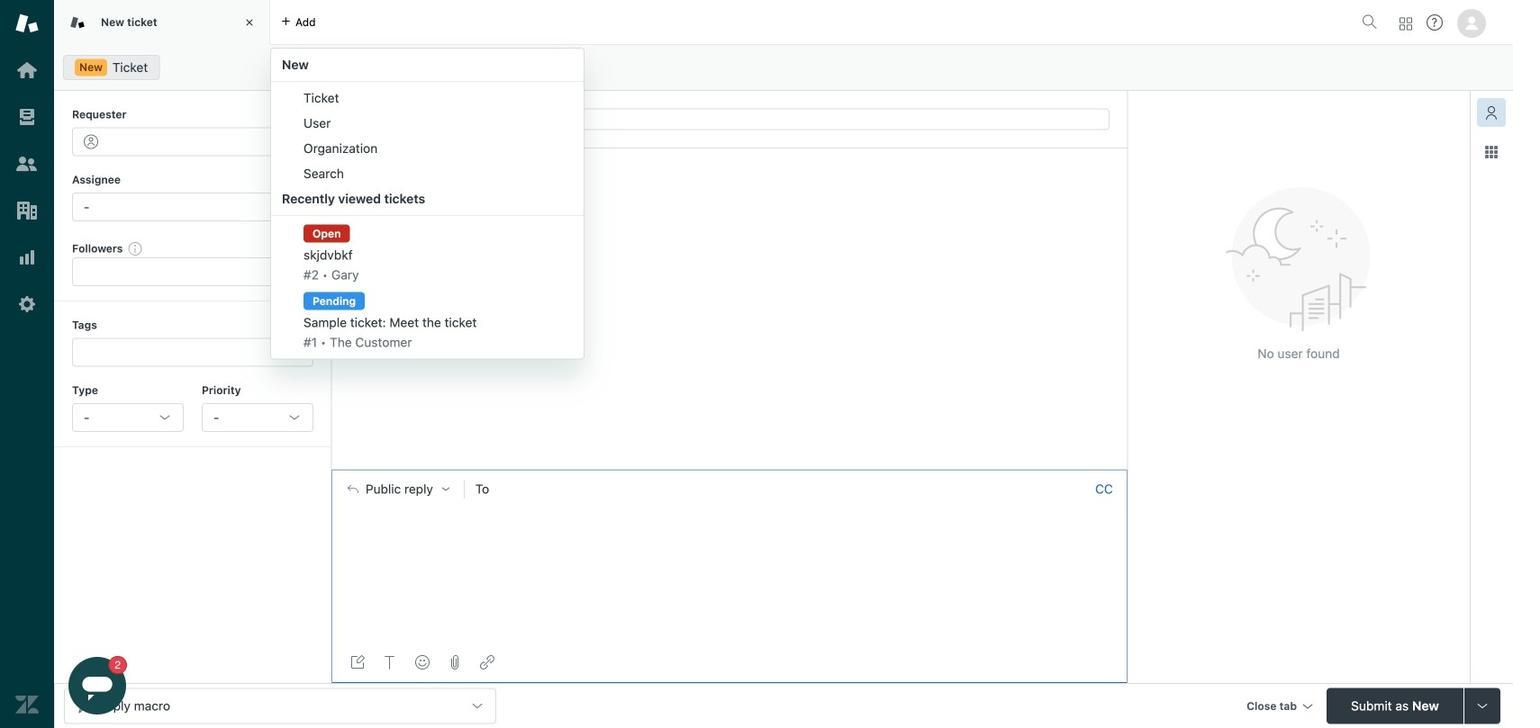 Task type: describe. For each thing, give the bounding box(es) containing it.
organizations image
[[15, 199, 39, 222]]

customers image
[[15, 152, 39, 176]]

zendesk support image
[[15, 12, 39, 35]]

Public reply composer text field
[[340, 508, 1119, 546]]

menu inside tabs tab list
[[270, 48, 585, 360]]

displays possible ticket submission types image
[[1475, 699, 1490, 714]]

tabs tab list
[[54, 0, 1355, 360]]

reporting image
[[15, 246, 39, 269]]

info on adding followers image
[[128, 241, 143, 256]]

draft mode image
[[350, 656, 365, 670]]

format text image
[[383, 656, 397, 670]]

add attachment image
[[448, 656, 462, 670]]

zendesk image
[[15, 693, 39, 717]]

tab inside tabs tab list
[[54, 0, 270, 45]]



Task type: vqa. For each thing, say whether or not it's contained in the screenshot.
TAB in the Tabs tab list
yes



Task type: locate. For each thing, give the bounding box(es) containing it.
main element
[[0, 0, 54, 729]]

get started image
[[15, 59, 39, 82]]

apps image
[[1484, 145, 1499, 159]]

menu
[[270, 48, 585, 360]]

2 menu item from the top
[[271, 111, 584, 136]]

customer context image
[[1484, 105, 1499, 120]]

4 menu item from the top
[[271, 161, 584, 186]]

Subject field
[[349, 109, 1110, 130]]

insert emojis image
[[415, 656, 430, 670]]

menu item
[[271, 86, 584, 111], [271, 111, 584, 136], [271, 136, 584, 161], [271, 161, 584, 186], [271, 220, 584, 288], [271, 288, 584, 355]]

add link (cmd k) image
[[480, 656, 494, 670]]

6 menu item from the top
[[271, 288, 584, 355]]

3 menu item from the top
[[271, 136, 584, 161]]

5 menu item from the top
[[271, 220, 584, 288]]

None field
[[86, 263, 275, 281], [86, 344, 296, 362], [86, 263, 275, 281], [86, 344, 296, 362]]

admin image
[[15, 293, 39, 316]]

close image
[[240, 14, 258, 32]]

zendesk products image
[[1400, 18, 1412, 30]]

secondary element
[[54, 50, 1513, 86]]

tab
[[54, 0, 270, 45]]

get help image
[[1427, 14, 1443, 31]]

1 menu item from the top
[[271, 86, 584, 111]]

views image
[[15, 105, 39, 129]]



